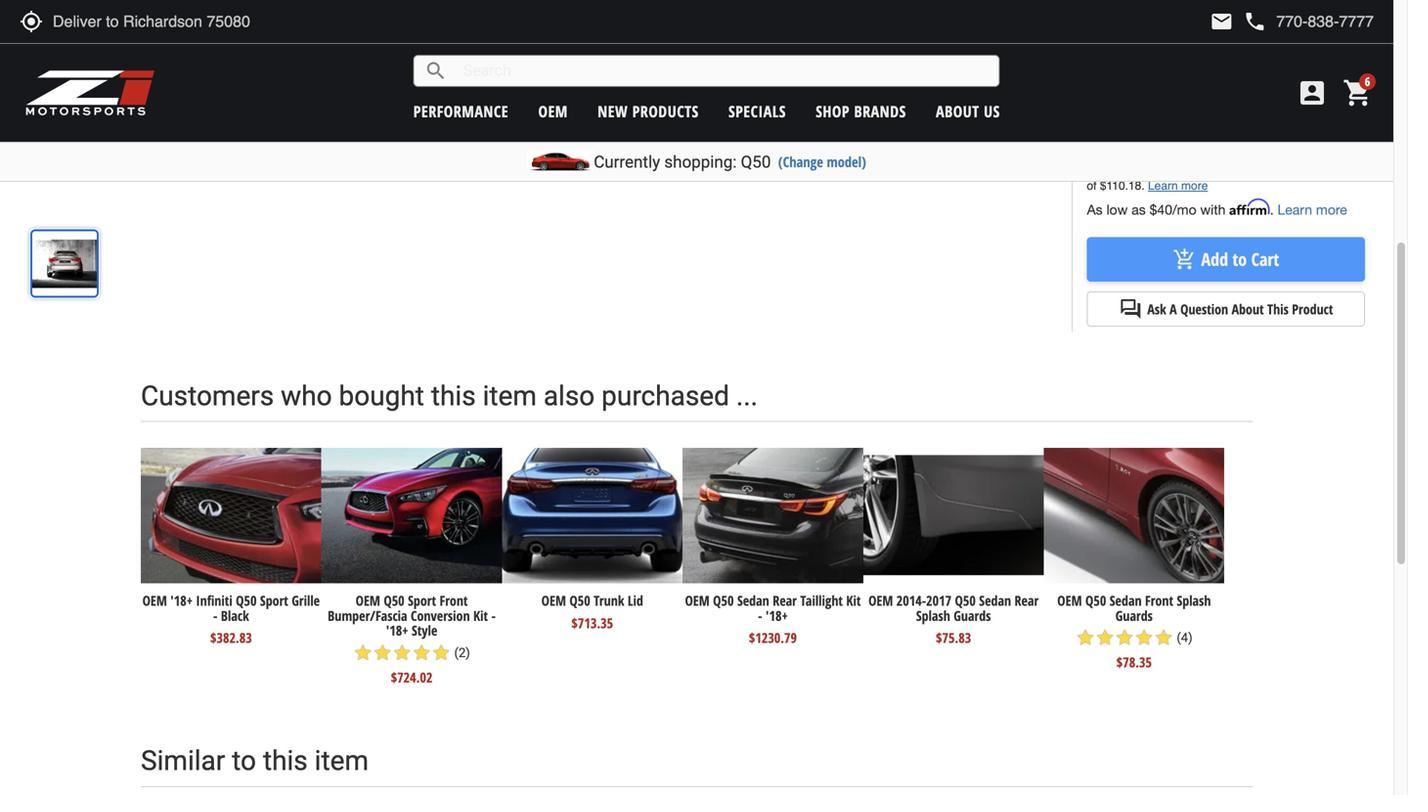 Task type: vqa. For each thing, say whether or not it's contained in the screenshot.


Task type: locate. For each thing, give the bounding box(es) containing it.
1 horizontal spatial rear
[[1015, 591, 1039, 610]]

2 rear from the left
[[1015, 591, 1039, 610]]

account_box link
[[1293, 77, 1334, 109]]

q50 inside "oem 2014-2017 q50 sedan rear splash guards $75.83"
[[955, 591, 976, 610]]

0 horizontal spatial guards
[[954, 606, 992, 625]]

1 horizontal spatial this
[[431, 380, 476, 412]]

z1 motorsports logo image
[[24, 68, 156, 117]]

oem inside oem q50 sedan rear taillight kit - '18+ $1230.79
[[685, 591, 710, 610]]

who
[[281, 380, 332, 412]]

sport up style
[[408, 591, 436, 610]]

item
[[483, 380, 537, 412], [315, 745, 369, 778]]

'18+ left infiniti
[[171, 591, 193, 610]]

shopping:
[[665, 152, 737, 172]]

bumper/fascia
[[328, 606, 408, 625]]

1 horizontal spatial -
[[492, 606, 496, 625]]

appropriate
[[631, 31, 703, 52]]

1 horizontal spatial sport
[[408, 591, 436, 610]]

cart
[[1252, 247, 1280, 271]]

front inside oem q50 sport front bumper/fascia conversion kit - '18+ style star star star star star (2) $724.02
[[440, 591, 468, 610]]

1 - from the left
[[213, 606, 218, 625]]

oem for oem q50 sedan rear taillight kit - '18+ $1230.79
[[685, 591, 710, 610]]

'18+ inside oem q50 sport front bumper/fascia conversion kit - '18+ style star star star star star (2) $724.02
[[386, 621, 408, 640]]

2 horizontal spatial -
[[758, 606, 763, 625]]

0 vertical spatial this
[[431, 380, 476, 412]]

trunk
[[594, 591, 625, 610]]

oem for oem '18+ infiniti q50 sport grille - black $382.83
[[142, 591, 167, 610]]

guards up $78.35
[[1116, 606, 1154, 625]]

'18+ left style
[[386, 621, 408, 640]]

splash up $75.83
[[917, 606, 951, 625]]

sport left grille
[[260, 591, 288, 610]]

front up (2)
[[440, 591, 468, 610]]

0 horizontal spatial '18+
[[171, 591, 193, 610]]

1 horizontal spatial sedan
[[980, 591, 1012, 610]]

0 horizontal spatial item
[[315, 745, 369, 778]]

0 horizontal spatial sport
[[260, 591, 288, 610]]

oem q50 sedan rear taillight kit - '18+ $1230.79
[[685, 591, 861, 647]]

add
[[1202, 247, 1229, 271]]

splash up (4)
[[1178, 591, 1212, 610]]

-
[[213, 606, 218, 625], [492, 606, 496, 625], [758, 606, 763, 625]]

3 sedan from the left
[[1110, 591, 1142, 610]]

2 horizontal spatial sedan
[[1110, 591, 1142, 610]]

low
[[1107, 201, 1128, 218]]

3 - from the left
[[758, 606, 763, 625]]

1 horizontal spatial front
[[1146, 591, 1174, 610]]

q50 inside oem q50 sedan front splash guards star star star star star (4) $78.35
[[1086, 591, 1107, 610]]

question_answer ask a question about this product
[[1120, 298, 1334, 321]]

price:
[[1088, 129, 1117, 148]]

- inside oem q50 sport front bumper/fascia conversion kit - '18+ style star star star star star (2) $724.02
[[492, 606, 496, 625]]

sport
[[260, 591, 288, 610], [408, 591, 436, 610]]

splash
[[1178, 591, 1212, 610], [917, 606, 951, 625]]

guards up $75.83
[[954, 606, 992, 625]]

guards
[[954, 606, 992, 625], [1116, 606, 1154, 625]]

to right similar
[[232, 745, 256, 778]]

sedan for star
[[1110, 591, 1142, 610]]

- inside oem '18+ infiniti q50 sport grille - black $382.83
[[213, 606, 218, 625]]

0 horizontal spatial rear
[[773, 591, 797, 610]]

front
[[440, 591, 468, 610], [1146, 591, 1174, 610]]

question_answer
[[1120, 298, 1143, 321]]

2017
[[927, 591, 952, 610]]

sedan up $78.35
[[1110, 591, 1142, 610]]

Search search field
[[448, 56, 1000, 86]]

mail phone
[[1211, 10, 1267, 33]]

rear inside oem q50 sedan rear taillight kit - '18+ $1230.79
[[773, 591, 797, 610]]

about inside question_answer ask a question about this product
[[1232, 300, 1265, 319]]

product
[[1293, 300, 1334, 319]]

2 guards from the left
[[1116, 606, 1154, 625]]

q50 inside oem '18+ infiniti q50 sport grille - black $382.83
[[236, 591, 257, 610]]

oem for oem q50 sedan front splash guards star star star star star (4) $78.35
[[1058, 591, 1083, 610]]

similar
[[141, 745, 225, 778]]

1 vertical spatial item
[[315, 745, 369, 778]]

'18+ up $1230.79
[[766, 606, 788, 625]]

the
[[607, 31, 627, 52], [771, 31, 791, 52]]

1 guards from the left
[[954, 606, 992, 625]]

1 vertical spatial to
[[232, 745, 256, 778]]

1 vertical spatial about
[[1232, 300, 1265, 319]]

sedan right "2017"
[[980, 591, 1012, 610]]

2 - from the left
[[492, 606, 496, 625]]

2 the from the left
[[771, 31, 791, 52]]

purchased
[[602, 380, 730, 412]]

sedan up $1230.79
[[738, 591, 770, 610]]

sedan inside oem q50 sedan front splash guards star star star star star (4) $78.35
[[1110, 591, 1142, 610]]

model)
[[827, 152, 867, 171]]

kit right taillight
[[847, 591, 861, 610]]

the right the from
[[771, 31, 791, 52]]

the right select
[[607, 31, 627, 52]]

1 horizontal spatial to
[[1233, 247, 1248, 271]]

kit right conversion
[[474, 606, 488, 625]]

to right add
[[1233, 247, 1248, 271]]

front inside oem q50 sedan front splash guards star star star star star (4) $78.35
[[1146, 591, 1174, 610]]

- for oem q50 sedan rear taillight kit - '18+
[[758, 606, 763, 625]]

infiniti
[[196, 591, 233, 610]]

this
[[431, 380, 476, 412], [263, 745, 308, 778]]

kit inside oem q50 sedan rear taillight kit - '18+ $1230.79
[[847, 591, 861, 610]]

sedan inside "oem 2014-2017 q50 sedan rear splash guards $75.83"
[[980, 591, 1012, 610]]

1 sport from the left
[[260, 591, 288, 610]]

'18+
[[171, 591, 193, 610], [766, 606, 788, 625], [386, 621, 408, 640]]

about left this
[[1232, 300, 1265, 319]]

currently
[[594, 152, 661, 172]]

2014-
[[897, 591, 927, 610]]

search
[[424, 59, 448, 83]]

oem inside "oem 2014-2017 q50 sedan rear splash guards $75.83"
[[869, 591, 894, 610]]

customers
[[141, 380, 274, 412]]

1 horizontal spatial the
[[771, 31, 791, 52]]

about left us
[[936, 101, 980, 122]]

- for oem '18+ infiniti q50 sport grille - black
[[213, 606, 218, 625]]

new
[[598, 101, 628, 122]]

oem inside oem q50 trunk lid $713.35
[[542, 591, 566, 610]]

0 vertical spatial about
[[936, 101, 980, 122]]

1 horizontal spatial '18+
[[386, 621, 408, 640]]

- inside oem q50 sedan rear taillight kit - '18+ $1230.79
[[758, 606, 763, 625]]

2 front from the left
[[1146, 591, 1174, 610]]

...
[[737, 380, 758, 412]]

q50 inside oem q50 sedan rear taillight kit - '18+ $1230.79
[[713, 591, 734, 610]]

1 horizontal spatial kit
[[847, 591, 861, 610]]

2 horizontal spatial '18+
[[766, 606, 788, 625]]

options
[[795, 31, 841, 52]]

sedan inside oem q50 sedan rear taillight kit - '18+ $1230.79
[[738, 591, 770, 610]]

oem inside oem '18+ infiniti q50 sport grille - black $382.83
[[142, 591, 167, 610]]

1 sedan from the left
[[738, 591, 770, 610]]

account_box
[[1297, 77, 1329, 109]]

shopping_cart link
[[1339, 77, 1375, 109]]

sport inside oem q50 sport front bumper/fascia conversion kit - '18+ style star star star star star (2) $724.02
[[408, 591, 436, 610]]

performance link
[[414, 101, 509, 122]]

0 horizontal spatial the
[[607, 31, 627, 52]]

0 horizontal spatial -
[[213, 606, 218, 625]]

1 vertical spatial this
[[263, 745, 308, 778]]

$40
[[1150, 201, 1173, 218]]

front up $78.35
[[1146, 591, 1174, 610]]

to
[[1233, 247, 1248, 271], [232, 745, 256, 778]]

$724.02
[[391, 668, 433, 687]]

kit
[[847, 591, 861, 610], [474, 606, 488, 625]]

2 sedan from the left
[[980, 591, 1012, 610]]

about
[[936, 101, 980, 122], [1232, 300, 1265, 319]]

bought
[[339, 380, 425, 412]]

similar to this item
[[141, 745, 369, 778]]

mail
[[1211, 10, 1234, 33]]

0 horizontal spatial splash
[[917, 606, 951, 625]]

oem q50 sport front bumper/fascia conversion kit - '18+ style star star star star star (2) $724.02
[[328, 591, 496, 687]]

star
[[1076, 628, 1096, 648], [1096, 628, 1116, 648], [1116, 628, 1135, 648], [1135, 628, 1155, 648], [1155, 628, 1174, 648], [354, 643, 373, 663], [373, 643, 393, 663], [393, 643, 412, 663], [412, 643, 432, 663], [432, 643, 451, 663]]

rear inside "oem 2014-2017 q50 sedan rear splash guards $75.83"
[[1015, 591, 1039, 610]]

question
[[1181, 300, 1229, 319]]

price: $440.70
[[1088, 119, 1199, 151]]

0 vertical spatial item
[[483, 380, 537, 412]]

rear
[[773, 591, 797, 610], [1015, 591, 1039, 610]]

rear left taillight
[[773, 591, 797, 610]]

1 horizontal spatial guards
[[1116, 606, 1154, 625]]

- right conversion
[[492, 606, 496, 625]]

'18+ inside oem q50 sedan rear taillight kit - '18+ $1230.79
[[766, 606, 788, 625]]

this
[[1268, 300, 1289, 319]]

oem
[[539, 101, 568, 122], [142, 591, 167, 610], [356, 591, 381, 610], [542, 591, 566, 610], [685, 591, 710, 610], [869, 591, 894, 610], [1058, 591, 1083, 610]]

0 horizontal spatial this
[[263, 745, 308, 778]]

1 horizontal spatial about
[[1232, 300, 1265, 319]]

as
[[1088, 201, 1103, 218]]

0 horizontal spatial front
[[440, 591, 468, 610]]

year
[[707, 31, 734, 52]]

oem inside oem q50 sedan front splash guards star star star star star (4) $78.35
[[1058, 591, 1083, 610]]

rear right "2017"
[[1015, 591, 1039, 610]]

- left black in the left of the page
[[213, 606, 218, 625]]

- up $1230.79
[[758, 606, 763, 625]]

oem inside oem q50 sport front bumper/fascia conversion kit - '18+ style star star star star star (2) $724.02
[[356, 591, 381, 610]]

$713.35
[[572, 614, 614, 632]]

2 sport from the left
[[408, 591, 436, 610]]

1 front from the left
[[440, 591, 468, 610]]

1 rear from the left
[[773, 591, 797, 610]]

1 horizontal spatial splash
[[1178, 591, 1212, 610]]

0 horizontal spatial sedan
[[738, 591, 770, 610]]

0 horizontal spatial kit
[[474, 606, 488, 625]]



Task type: describe. For each thing, give the bounding box(es) containing it.
$75.83
[[936, 629, 972, 647]]

please select the appropriate year from the options below.
[[525, 31, 891, 52]]

taillight
[[801, 591, 843, 610]]

$1230.79
[[749, 629, 797, 647]]

customers who bought this item also purchased ...
[[141, 380, 758, 412]]

also
[[544, 380, 595, 412]]

ask
[[1148, 300, 1167, 319]]

specials
[[729, 101, 787, 122]]

phone link
[[1244, 10, 1375, 33]]

black
[[221, 606, 249, 625]]

new products
[[598, 101, 699, 122]]

front for style
[[440, 591, 468, 610]]

shopping_cart
[[1343, 77, 1375, 109]]

oem for oem q50 trunk lid $713.35
[[542, 591, 566, 610]]

shop brands
[[816, 101, 907, 122]]

(change model) link
[[779, 152, 867, 171]]

oem '18+ infiniti q50 sport grille - black $382.83
[[142, 591, 320, 647]]

learn more link
[[1278, 201, 1348, 218]]

q50 inside oem q50 sport front bumper/fascia conversion kit - '18+ style star star star star star (2) $724.02
[[384, 591, 405, 610]]

sport inside oem '18+ infiniti q50 sport grille - black $382.83
[[260, 591, 288, 610]]

select
[[568, 31, 603, 52]]

.
[[1271, 201, 1275, 218]]

shop brands link
[[816, 101, 907, 122]]

products
[[633, 101, 699, 122]]

oem 2014-2017 q50 sedan rear splash guards $75.83
[[869, 591, 1039, 647]]

as low as $40 /mo with affirm . learn more
[[1088, 199, 1348, 218]]

(4)
[[1177, 631, 1193, 645]]

new products link
[[598, 101, 699, 122]]

from
[[737, 31, 767, 52]]

conversion
[[411, 606, 470, 625]]

$440.70
[[1127, 119, 1199, 151]]

kit inside oem q50 sport front bumper/fascia conversion kit - '18+ style star star star star star (2) $724.02
[[474, 606, 488, 625]]

oem for oem 2014-2017 q50 sedan rear splash guards $75.83
[[869, 591, 894, 610]]

q50 inside oem q50 trunk lid $713.35
[[570, 591, 591, 610]]

currently shopping: q50 (change model)
[[594, 152, 867, 172]]

oem link
[[539, 101, 568, 122]]

phone
[[1244, 10, 1267, 33]]

us
[[984, 101, 1001, 122]]

oem q50 sedan front splash guards star star star star star (4) $78.35
[[1058, 591, 1212, 672]]

sedan for -
[[738, 591, 770, 610]]

(2)
[[455, 646, 470, 661]]

/mo
[[1173, 201, 1197, 218]]

below.
[[845, 31, 887, 52]]

lid
[[628, 591, 644, 610]]

about us link
[[936, 101, 1001, 122]]

quantity:
[[1088, 25, 1138, 44]]

oem for oem q50 sport front bumper/fascia conversion kit - '18+ style star star star star star (2) $724.02
[[356, 591, 381, 610]]

add_shopping_cart
[[1174, 248, 1197, 271]]

'18+ inside oem '18+ infiniti q50 sport grille - black $382.83
[[171, 591, 193, 610]]

with
[[1201, 201, 1226, 218]]

a
[[1170, 300, 1178, 319]]

performance
[[414, 101, 509, 122]]

splash inside "oem 2014-2017 q50 sedan rear splash guards $75.83"
[[917, 606, 951, 625]]

0 horizontal spatial about
[[936, 101, 980, 122]]

about us
[[936, 101, 1001, 122]]

oem for oem
[[539, 101, 568, 122]]

guards inside "oem 2014-2017 q50 sedan rear splash guards $75.83"
[[954, 606, 992, 625]]

as
[[1132, 201, 1146, 218]]

mail link
[[1211, 10, 1234, 33]]

learn
[[1278, 201, 1313, 218]]

add_shopping_cart add to cart
[[1174, 247, 1280, 271]]

guards inside oem q50 sedan front splash guards star star star star star (4) $78.35
[[1116, 606, 1154, 625]]

shop
[[816, 101, 850, 122]]

please
[[525, 31, 564, 52]]

0 horizontal spatial to
[[232, 745, 256, 778]]

splash inside oem q50 sedan front splash guards star star star star star (4) $78.35
[[1178, 591, 1212, 610]]

brands
[[855, 101, 907, 122]]

my_location
[[20, 10, 43, 33]]

specials link
[[729, 101, 787, 122]]

more
[[1317, 201, 1348, 218]]

0 vertical spatial to
[[1233, 247, 1248, 271]]

$382.83
[[210, 629, 252, 647]]

affirm
[[1230, 199, 1271, 216]]

front for star
[[1146, 591, 1174, 610]]

oem q50 trunk lid $713.35
[[542, 591, 644, 632]]

1 horizontal spatial item
[[483, 380, 537, 412]]

style
[[412, 621, 438, 640]]

grille
[[292, 591, 320, 610]]

$78.35
[[1117, 653, 1153, 672]]

1 the from the left
[[607, 31, 627, 52]]

(change
[[779, 152, 824, 171]]



